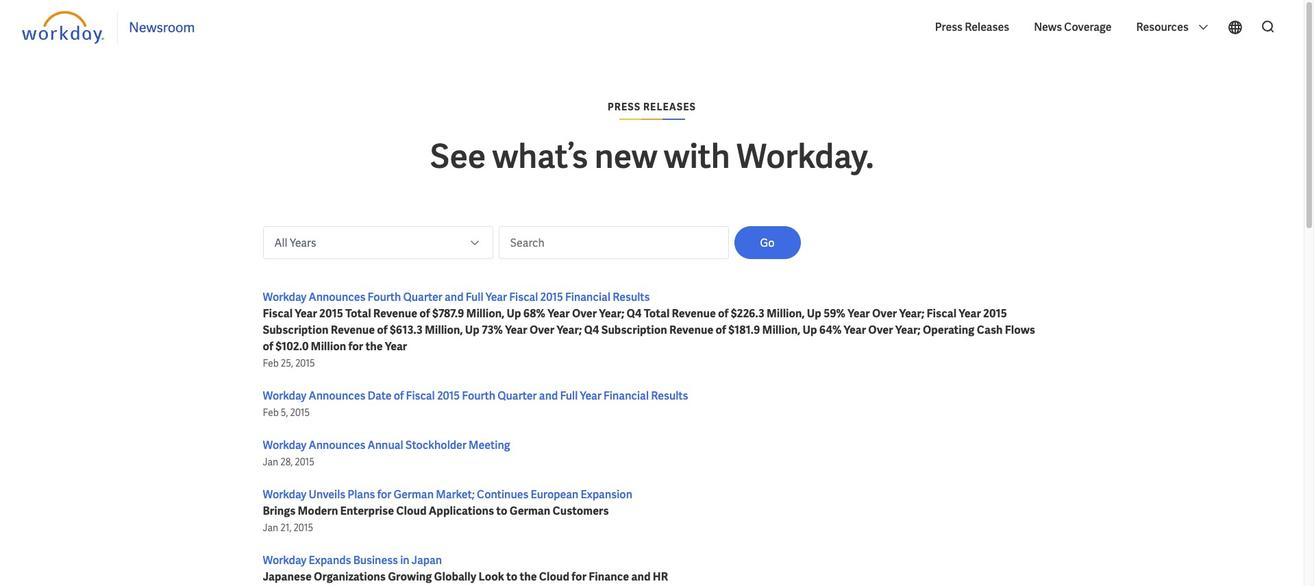 Task type: vqa. For each thing, say whether or not it's contained in the screenshot.


Task type: locate. For each thing, give the bounding box(es) containing it.
workday up japanese
[[263, 553, 307, 568]]

1 vertical spatial cloud
[[539, 570, 570, 584]]

0 horizontal spatial fourth
[[368, 290, 401, 304]]

2015
[[541, 290, 563, 304], [319, 306, 343, 321], [984, 306, 1007, 321], [295, 357, 315, 369], [437, 389, 460, 403], [290, 406, 310, 419], [295, 456, 315, 468], [294, 522, 313, 534]]

full
[[466, 290, 484, 304], [560, 389, 578, 403]]

workday
[[263, 290, 307, 304], [263, 389, 307, 403], [263, 438, 307, 452], [263, 487, 307, 502], [263, 553, 307, 568]]

the right look
[[520, 570, 537, 584]]

fiscal inside workday announces date of fiscal 2015 fourth quarter and full year financial results feb 5, 2015
[[406, 389, 435, 403]]

releases
[[644, 101, 696, 113]]

0 vertical spatial to
[[496, 504, 508, 518]]

german
[[394, 487, 434, 502], [510, 504, 551, 518]]

1 horizontal spatial results
[[651, 389, 689, 403]]

workday up $102.0
[[263, 290, 307, 304]]

over
[[572, 306, 597, 321], [873, 306, 897, 321], [530, 323, 555, 337], [869, 323, 894, 337]]

0 vertical spatial and
[[445, 290, 464, 304]]

2015 up stockholder
[[437, 389, 460, 403]]

0 vertical spatial financial
[[566, 290, 611, 304]]

cloud for the
[[539, 570, 570, 584]]

0 horizontal spatial quarter
[[403, 290, 443, 304]]

of left $102.0
[[263, 339, 273, 354]]

1 horizontal spatial full
[[560, 389, 578, 403]]

1 vertical spatial financial
[[604, 389, 649, 403]]

german down european
[[510, 504, 551, 518]]

$226.3
[[731, 306, 765, 321]]

1 vertical spatial fourth
[[462, 389, 496, 403]]

up
[[507, 306, 521, 321], [807, 306, 822, 321], [465, 323, 480, 337], [803, 323, 817, 337]]

0 vertical spatial results
[[613, 290, 650, 304]]

to down continues in the bottom left of the page
[[496, 504, 508, 518]]

finance
[[589, 570, 629, 584]]

1 vertical spatial announces
[[309, 389, 366, 403]]

1 vertical spatial results
[[651, 389, 689, 403]]

2015 right 28,
[[295, 456, 315, 468]]

1 vertical spatial for
[[377, 487, 392, 502]]

workday inside workday announces fourth quarter and full year fiscal 2015 financial results fiscal year 2015 total revenue of $787.9 million, up 68% year over year; q4 total revenue of $226.3 million, up 59% year over year; fiscal year 2015 subscription revenue of $613.3 million, up 73% year over year; q4 subscription revenue of $181.9 million, up 64% year over year; operating cash flows of $102.0 million for the year feb 25, 2015
[[263, 290, 307, 304]]

0 vertical spatial the
[[366, 339, 383, 354]]

press
[[935, 20, 963, 34]]

over right 68%
[[572, 306, 597, 321]]

enterprise
[[340, 504, 394, 518]]

revenue up $613.3
[[373, 306, 417, 321]]

german left market;
[[394, 487, 434, 502]]

1 horizontal spatial for
[[377, 487, 392, 502]]

results
[[613, 290, 650, 304], [651, 389, 689, 403]]

million, right $181.9
[[763, 323, 801, 337]]

jan
[[263, 456, 278, 468], [263, 522, 278, 534]]

news coverage link
[[1028, 10, 1119, 45]]

press releases link
[[929, 10, 1017, 45]]

0 horizontal spatial total
[[345, 306, 371, 321]]

to
[[496, 504, 508, 518], [507, 570, 518, 584]]

0 vertical spatial fourth
[[368, 290, 401, 304]]

1 vertical spatial to
[[507, 570, 518, 584]]

1 horizontal spatial quarter
[[498, 389, 537, 403]]

2015 inside workday announces annual stockholder meeting jan 28, 2015
[[295, 456, 315, 468]]

1 horizontal spatial and
[[539, 389, 558, 403]]

1 vertical spatial german
[[510, 504, 551, 518]]

cloud
[[396, 504, 427, 518], [539, 570, 570, 584]]

feb left 25,
[[263, 357, 279, 369]]

fourth up the meeting
[[462, 389, 496, 403]]

of right date
[[394, 389, 404, 403]]

of left $613.3
[[377, 323, 388, 337]]

annual
[[368, 438, 403, 452]]

expands
[[309, 553, 351, 568]]

announces up million
[[309, 290, 366, 304]]

subscription
[[263, 323, 329, 337], [602, 323, 668, 337]]

2015 up cash
[[984, 306, 1007, 321]]

2 feb from the top
[[263, 406, 279, 419]]

None search field
[[1252, 13, 1282, 42]]

market;
[[436, 487, 475, 502]]

2 vertical spatial for
[[572, 570, 587, 584]]

results inside workday announces date of fiscal 2015 fourth quarter and full year financial results feb 5, 2015
[[651, 389, 689, 403]]

feb left 5,
[[263, 406, 279, 419]]

of left $226.3 in the bottom of the page
[[718, 306, 729, 321]]

workday unveils plans for german market; continues european expansion brings modern enterprise cloud applications to german customers jan 21, 2015
[[263, 487, 633, 534]]

fourth
[[368, 290, 401, 304], [462, 389, 496, 403]]

cloud down 'workday unveils plans for german market; continues european expansion' link
[[396, 504, 427, 518]]

5 workday from the top
[[263, 553, 307, 568]]

workday inside workday expands business in japan japanese organizations growing globally look to the cloud for finance and hr
[[263, 553, 307, 568]]

workday for workday unveils plans for german market; continues european expansion brings modern enterprise cloud applications to german customers jan 21, 2015
[[263, 487, 307, 502]]

with
[[664, 135, 730, 178]]

workday for workday announces fourth quarter and full year fiscal 2015 financial results fiscal year 2015 total revenue of $787.9 million, up 68% year over year; q4 total revenue of $226.3 million, up 59% year over year; fiscal year 2015 subscription revenue of $613.3 million, up 73% year over year; q4 subscription revenue of $181.9 million, up 64% year over year; operating cash flows of $102.0 million for the year feb 25, 2015
[[263, 290, 307, 304]]

5,
[[281, 406, 288, 419]]

the
[[366, 339, 383, 354], [520, 570, 537, 584]]

2 announces from the top
[[309, 389, 366, 403]]

2 workday from the top
[[263, 389, 307, 403]]

revenue left $181.9
[[670, 323, 714, 337]]

over right 59%
[[873, 306, 897, 321]]

business
[[353, 553, 398, 568]]

3 announces from the top
[[309, 438, 366, 452]]

full inside workday announces date of fiscal 2015 fourth quarter and full year financial results feb 5, 2015
[[560, 389, 578, 403]]

for inside workday unveils plans for german market; continues european expansion brings modern enterprise cloud applications to german customers jan 21, 2015
[[377, 487, 392, 502]]

press
[[608, 101, 641, 113]]

1 horizontal spatial total
[[644, 306, 670, 321]]

0 horizontal spatial the
[[366, 339, 383, 354]]

2 vertical spatial announces
[[309, 438, 366, 452]]

1 vertical spatial the
[[520, 570, 537, 584]]

unveils
[[309, 487, 346, 502]]

of inside workday announces date of fiscal 2015 fourth quarter and full year financial results feb 5, 2015
[[394, 389, 404, 403]]

2015 right 5,
[[290, 406, 310, 419]]

4 workday from the top
[[263, 487, 307, 502]]

workday inside workday unveils plans for german market; continues european expansion brings modern enterprise cloud applications to german customers jan 21, 2015
[[263, 487, 307, 502]]

workday inside workday announces annual stockholder meeting jan 28, 2015
[[263, 438, 307, 452]]

revenue left $226.3 in the bottom of the page
[[672, 306, 716, 321]]

0 vertical spatial feb
[[263, 357, 279, 369]]

1 horizontal spatial subscription
[[602, 323, 668, 337]]

cloud inside workday unveils plans for german market; continues european expansion brings modern enterprise cloud applications to german customers jan 21, 2015
[[396, 504, 427, 518]]

date
[[368, 389, 392, 403]]

fiscal up operating
[[927, 306, 957, 321]]

1 horizontal spatial german
[[510, 504, 551, 518]]

the inside workday announces fourth quarter and full year fiscal 2015 financial results fiscal year 2015 total revenue of $787.9 million, up 68% year over year; q4 total revenue of $226.3 million, up 59% year over year; fiscal year 2015 subscription revenue of $613.3 million, up 73% year over year; q4 subscription revenue of $181.9 million, up 64% year over year; operating cash flows of $102.0 million for the year feb 25, 2015
[[366, 339, 383, 354]]

million, right $226.3 in the bottom of the page
[[767, 306, 805, 321]]

workday up 5,
[[263, 389, 307, 403]]

growing
[[388, 570, 432, 584]]

2 vertical spatial and
[[632, 570, 651, 584]]

announces left annual
[[309, 438, 366, 452]]

revenue up million
[[331, 323, 375, 337]]

go
[[760, 236, 775, 250]]

quarter up $787.9
[[403, 290, 443, 304]]

fiscal
[[509, 290, 538, 304], [263, 306, 293, 321], [927, 306, 957, 321], [406, 389, 435, 403]]

cloud left the finance
[[539, 570, 570, 584]]

news coverage
[[1034, 20, 1112, 34]]

3 workday from the top
[[263, 438, 307, 452]]

for inside workday announces fourth quarter and full year fiscal 2015 financial results fiscal year 2015 total revenue of $787.9 million, up 68% year over year; q4 total revenue of $226.3 million, up 59% year over year; fiscal year 2015 subscription revenue of $613.3 million, up 73% year over year; q4 subscription revenue of $181.9 million, up 64% year over year; operating cash flows of $102.0 million for the year feb 25, 2015
[[349, 339, 363, 354]]

for
[[349, 339, 363, 354], [377, 487, 392, 502], [572, 570, 587, 584]]

2 subscription from the left
[[602, 323, 668, 337]]

1 vertical spatial and
[[539, 389, 558, 403]]

press releases
[[608, 101, 696, 113]]

over right 64%
[[869, 323, 894, 337]]

year
[[486, 290, 507, 304], [295, 306, 317, 321], [548, 306, 570, 321], [848, 306, 870, 321], [959, 306, 982, 321], [505, 323, 528, 337], [844, 323, 867, 337], [385, 339, 407, 354], [580, 389, 602, 403]]

2 horizontal spatial for
[[572, 570, 587, 584]]

million,
[[467, 306, 505, 321], [767, 306, 805, 321], [425, 323, 463, 337], [763, 323, 801, 337]]

0 vertical spatial german
[[394, 487, 434, 502]]

0 horizontal spatial for
[[349, 339, 363, 354]]

workday up 28,
[[263, 438, 307, 452]]

2 jan from the top
[[263, 522, 278, 534]]

announces inside workday announces date of fiscal 2015 fourth quarter and full year financial results feb 5, 2015
[[309, 389, 366, 403]]

what's
[[493, 135, 588, 178]]

0 vertical spatial cloud
[[396, 504, 427, 518]]

0 horizontal spatial german
[[394, 487, 434, 502]]

of
[[420, 306, 430, 321], [718, 306, 729, 321], [377, 323, 388, 337], [716, 323, 727, 337], [263, 339, 273, 354], [394, 389, 404, 403]]

revenue
[[373, 306, 417, 321], [672, 306, 716, 321], [331, 323, 375, 337], [670, 323, 714, 337]]

and inside workday announces fourth quarter and full year fiscal 2015 financial results fiscal year 2015 total revenue of $787.9 million, up 68% year over year; q4 total revenue of $226.3 million, up 59% year over year; fiscal year 2015 subscription revenue of $613.3 million, up 73% year over year; q4 subscription revenue of $181.9 million, up 64% year over year; operating cash flows of $102.0 million for the year feb 25, 2015
[[445, 290, 464, 304]]

see what's new with workday.
[[430, 135, 874, 178]]

0 vertical spatial q4
[[627, 306, 642, 321]]

news
[[1034, 20, 1063, 34]]

1 horizontal spatial fourth
[[462, 389, 496, 403]]

workday up brings
[[263, 487, 307, 502]]

0 vertical spatial for
[[349, 339, 363, 354]]

q4
[[627, 306, 642, 321], [584, 323, 599, 337]]

workday expands business in japan link
[[263, 553, 442, 568]]

flows
[[1005, 323, 1036, 337]]

cash
[[977, 323, 1003, 337]]

Search text field
[[499, 226, 729, 259]]

look
[[479, 570, 504, 584]]

feb inside workday announces fourth quarter and full year fiscal 2015 financial results fiscal year 2015 total revenue of $787.9 million, up 68% year over year; q4 total revenue of $226.3 million, up 59% year over year; fiscal year 2015 subscription revenue of $613.3 million, up 73% year over year; q4 subscription revenue of $181.9 million, up 64% year over year; operating cash flows of $102.0 million for the year feb 25, 2015
[[263, 357, 279, 369]]

plans
[[348, 487, 375, 502]]

$181.9
[[729, 323, 760, 337]]

and
[[445, 290, 464, 304], [539, 389, 558, 403], [632, 570, 651, 584]]

fiscal right date
[[406, 389, 435, 403]]

financial
[[566, 290, 611, 304], [604, 389, 649, 403]]

for right million
[[349, 339, 363, 354]]

cloud inside workday expands business in japan japanese organizations growing globally look to the cloud for finance and hr
[[539, 570, 570, 584]]

2 horizontal spatial and
[[632, 570, 651, 584]]

for right plans
[[377, 487, 392, 502]]

workday announces fourth quarter and full year fiscal 2015 financial results fiscal year 2015 total revenue of $787.9 million, up 68% year over year; q4 total revenue of $226.3 million, up 59% year over year; fiscal year 2015 subscription revenue of $613.3 million, up 73% year over year; q4 subscription revenue of $181.9 million, up 64% year over year; operating cash flows of $102.0 million for the year feb 25, 2015
[[263, 290, 1036, 369]]

quarter
[[403, 290, 443, 304], [498, 389, 537, 403]]

up left 73%
[[465, 323, 480, 337]]

the right million
[[366, 339, 383, 354]]

jan left 21, on the bottom
[[263, 522, 278, 534]]

2015 up 68%
[[541, 290, 563, 304]]

workday announces fourth quarter and full year fiscal 2015 financial results link
[[263, 290, 650, 304]]

workday announces date of fiscal 2015 fourth quarter and full year financial results link
[[263, 389, 689, 403]]

1 announces from the top
[[309, 290, 366, 304]]

2015 right 21, on the bottom
[[294, 522, 313, 534]]

1 vertical spatial feb
[[263, 406, 279, 419]]

workday unveils plans for german market; continues european expansion link
[[263, 487, 633, 502]]

workday.
[[737, 135, 874, 178]]

1 jan from the top
[[263, 456, 278, 468]]

0 vertical spatial jan
[[263, 456, 278, 468]]

million, down $787.9
[[425, 323, 463, 337]]

press releases
[[935, 20, 1010, 34]]

0 horizontal spatial subscription
[[263, 323, 329, 337]]

1 vertical spatial jan
[[263, 522, 278, 534]]

0 vertical spatial quarter
[[403, 290, 443, 304]]

fourth up $613.3
[[368, 290, 401, 304]]

0 horizontal spatial cloud
[[396, 504, 427, 518]]

japan
[[412, 553, 442, 568]]

2015 right 25,
[[295, 357, 315, 369]]

0 horizontal spatial q4
[[584, 323, 599, 337]]

for left the finance
[[572, 570, 587, 584]]

0 horizontal spatial and
[[445, 290, 464, 304]]

workday inside workday announces date of fiscal 2015 fourth quarter and full year financial results feb 5, 2015
[[263, 389, 307, 403]]

0 horizontal spatial results
[[613, 290, 650, 304]]

1 vertical spatial full
[[560, 389, 578, 403]]

quarter up the meeting
[[498, 389, 537, 403]]

1 horizontal spatial cloud
[[539, 570, 570, 584]]

cloud for enterprise
[[396, 504, 427, 518]]

to right look
[[507, 570, 518, 584]]

jan left 28,
[[263, 456, 278, 468]]

1 workday from the top
[[263, 290, 307, 304]]

0 vertical spatial announces
[[309, 290, 366, 304]]

feb
[[263, 357, 279, 369], [263, 406, 279, 419]]

stockholder
[[406, 438, 467, 452]]

in
[[400, 553, 410, 568]]

0 horizontal spatial full
[[466, 290, 484, 304]]

jan inside workday unveils plans for german market; continues european expansion brings modern enterprise cloud applications to german customers jan 21, 2015
[[263, 522, 278, 534]]

year;
[[599, 306, 625, 321], [900, 306, 925, 321], [557, 323, 582, 337], [896, 323, 921, 337]]

fourth inside workday announces date of fiscal 2015 fourth quarter and full year financial results feb 5, 2015
[[462, 389, 496, 403]]

0 vertical spatial full
[[466, 290, 484, 304]]

japanese
[[263, 570, 312, 584]]

to inside workday unveils plans for german market; continues european expansion brings modern enterprise cloud applications to german customers jan 21, 2015
[[496, 504, 508, 518]]

announces
[[309, 290, 366, 304], [309, 389, 366, 403], [309, 438, 366, 452]]

announces left date
[[309, 389, 366, 403]]

1 feb from the top
[[263, 357, 279, 369]]

announces inside workday announces fourth quarter and full year fiscal 2015 financial results fiscal year 2015 total revenue of $787.9 million, up 68% year over year; q4 total revenue of $226.3 million, up 59% year over year; fiscal year 2015 subscription revenue of $613.3 million, up 73% year over year; q4 subscription revenue of $181.9 million, up 64% year over year; operating cash flows of $102.0 million for the year feb 25, 2015
[[309, 290, 366, 304]]

1 vertical spatial quarter
[[498, 389, 537, 403]]

results inside workday announces fourth quarter and full year fiscal 2015 financial results fiscal year 2015 total revenue of $787.9 million, up 68% year over year; q4 total revenue of $226.3 million, up 59% year over year; fiscal year 2015 subscription revenue of $613.3 million, up 73% year over year; q4 subscription revenue of $181.9 million, up 64% year over year; operating cash flows of $102.0 million for the year feb 25, 2015
[[613, 290, 650, 304]]

1 horizontal spatial the
[[520, 570, 537, 584]]

workday for workday announces date of fiscal 2015 fourth quarter and full year financial results feb 5, 2015
[[263, 389, 307, 403]]



Task type: describe. For each thing, give the bounding box(es) containing it.
meeting
[[469, 438, 510, 452]]

2015 up million
[[319, 306, 343, 321]]

workday expands business in japan japanese organizations growing globally look to the cloud for finance and hr
[[263, 553, 668, 584]]

workday announces annual stockholder meeting link
[[263, 438, 510, 452]]

over down 68%
[[530, 323, 555, 337]]

resources link
[[1130, 10, 1217, 45]]

for inside workday expands business in japan japanese organizations growing globally look to the cloud for finance and hr
[[572, 570, 587, 584]]

quarter inside workday announces fourth quarter and full year fiscal 2015 financial results fiscal year 2015 total revenue of $787.9 million, up 68% year over year; q4 total revenue of $226.3 million, up 59% year over year; fiscal year 2015 subscription revenue of $613.3 million, up 73% year over year; q4 subscription revenue of $181.9 million, up 64% year over year; operating cash flows of $102.0 million for the year feb 25, 2015
[[403, 290, 443, 304]]

go button
[[734, 226, 801, 259]]

to inside workday expands business in japan japanese organizations growing globally look to the cloud for finance and hr
[[507, 570, 518, 584]]

25,
[[281, 357, 293, 369]]

hr
[[653, 570, 668, 584]]

announces inside workday announces annual stockholder meeting jan 28, 2015
[[309, 438, 366, 452]]

modern
[[298, 504, 338, 518]]

announces for 2015
[[309, 389, 366, 403]]

european
[[531, 487, 579, 502]]

continues
[[477, 487, 529, 502]]

fourth inside workday announces fourth quarter and full year fiscal 2015 financial results fiscal year 2015 total revenue of $787.9 million, up 68% year over year; q4 total revenue of $226.3 million, up 59% year over year; fiscal year 2015 subscription revenue of $613.3 million, up 73% year over year; q4 subscription revenue of $181.9 million, up 64% year over year; operating cash flows of $102.0 million for the year feb 25, 2015
[[368, 290, 401, 304]]

up left 64%
[[803, 323, 817, 337]]

21,
[[281, 522, 292, 534]]

releases
[[965, 20, 1010, 34]]

fiscal up 68%
[[509, 290, 538, 304]]

newsroom
[[129, 19, 195, 36]]

$613.3
[[390, 323, 423, 337]]

operating
[[923, 323, 975, 337]]

73%
[[482, 323, 503, 337]]

1 vertical spatial q4
[[584, 323, 599, 337]]

brings
[[263, 504, 296, 518]]

1 subscription from the left
[[263, 323, 329, 337]]

up left 59%
[[807, 306, 822, 321]]

financial inside workday announces date of fiscal 2015 fourth quarter and full year financial results feb 5, 2015
[[604, 389, 649, 403]]

applications
[[429, 504, 494, 518]]

feb inside workday announces date of fiscal 2015 fourth quarter and full year financial results feb 5, 2015
[[263, 406, 279, 419]]

2 total from the left
[[644, 306, 670, 321]]

jan inside workday announces annual stockholder meeting jan 28, 2015
[[263, 456, 278, 468]]

$787.9
[[432, 306, 464, 321]]

full inside workday announces fourth quarter and full year fiscal 2015 financial results fiscal year 2015 total revenue of $787.9 million, up 68% year over year; q4 total revenue of $226.3 million, up 59% year over year; fiscal year 2015 subscription revenue of $613.3 million, up 73% year over year; q4 subscription revenue of $181.9 million, up 64% year over year; operating cash flows of $102.0 million for the year feb 25, 2015
[[466, 290, 484, 304]]

of left $787.9
[[420, 306, 430, 321]]

the inside workday expands business in japan japanese organizations growing globally look to the cloud for finance and hr
[[520, 570, 537, 584]]

quarter inside workday announces date of fiscal 2015 fourth quarter and full year financial results feb 5, 2015
[[498, 389, 537, 403]]

64%
[[820, 323, 842, 337]]

fiscal up $102.0
[[263, 306, 293, 321]]

financial inside workday announces fourth quarter and full year fiscal 2015 financial results fiscal year 2015 total revenue of $787.9 million, up 68% year over year; q4 total revenue of $226.3 million, up 59% year over year; fiscal year 2015 subscription revenue of $613.3 million, up 73% year over year; q4 subscription revenue of $181.9 million, up 64% year over year; operating cash flows of $102.0 million for the year feb 25, 2015
[[566, 290, 611, 304]]

year inside workday announces date of fiscal 2015 fourth quarter and full year financial results feb 5, 2015
[[580, 389, 602, 403]]

workday announces date of fiscal 2015 fourth quarter and full year financial results feb 5, 2015
[[263, 389, 689, 419]]

$102.0
[[276, 339, 309, 354]]

globally
[[434, 570, 477, 584]]

1 total from the left
[[345, 306, 371, 321]]

59%
[[824, 306, 846, 321]]

and inside workday expands business in japan japanese organizations growing globally look to the cloud for finance and hr
[[632, 570, 651, 584]]

million, up 73%
[[467, 306, 505, 321]]

new
[[595, 135, 658, 178]]

workday announces annual stockholder meeting jan 28, 2015
[[263, 438, 510, 468]]

28,
[[281, 456, 293, 468]]

announces for revenue
[[309, 290, 366, 304]]

million
[[311, 339, 346, 354]]

expansion
[[581, 487, 633, 502]]

resources
[[1137, 20, 1191, 34]]

go to the newsroom homepage image
[[22, 11, 106, 44]]

of left $181.9
[[716, 323, 727, 337]]

see
[[430, 135, 486, 178]]

organizations
[[314, 570, 386, 584]]

workday for workday expands business in japan japanese organizations growing globally look to the cloud for finance and hr
[[263, 553, 307, 568]]

customers
[[553, 504, 609, 518]]

globe icon image
[[1228, 19, 1244, 36]]

coverage
[[1065, 20, 1112, 34]]

2015 inside workday unveils plans for german market; continues european expansion brings modern enterprise cloud applications to german customers jan 21, 2015
[[294, 522, 313, 534]]

up left 68%
[[507, 306, 521, 321]]

newsroom link
[[129, 19, 195, 36]]

68%
[[524, 306, 546, 321]]

workday for workday announces annual stockholder meeting jan 28, 2015
[[263, 438, 307, 452]]

and inside workday announces date of fiscal 2015 fourth quarter and full year financial results feb 5, 2015
[[539, 389, 558, 403]]

1 horizontal spatial q4
[[627, 306, 642, 321]]



